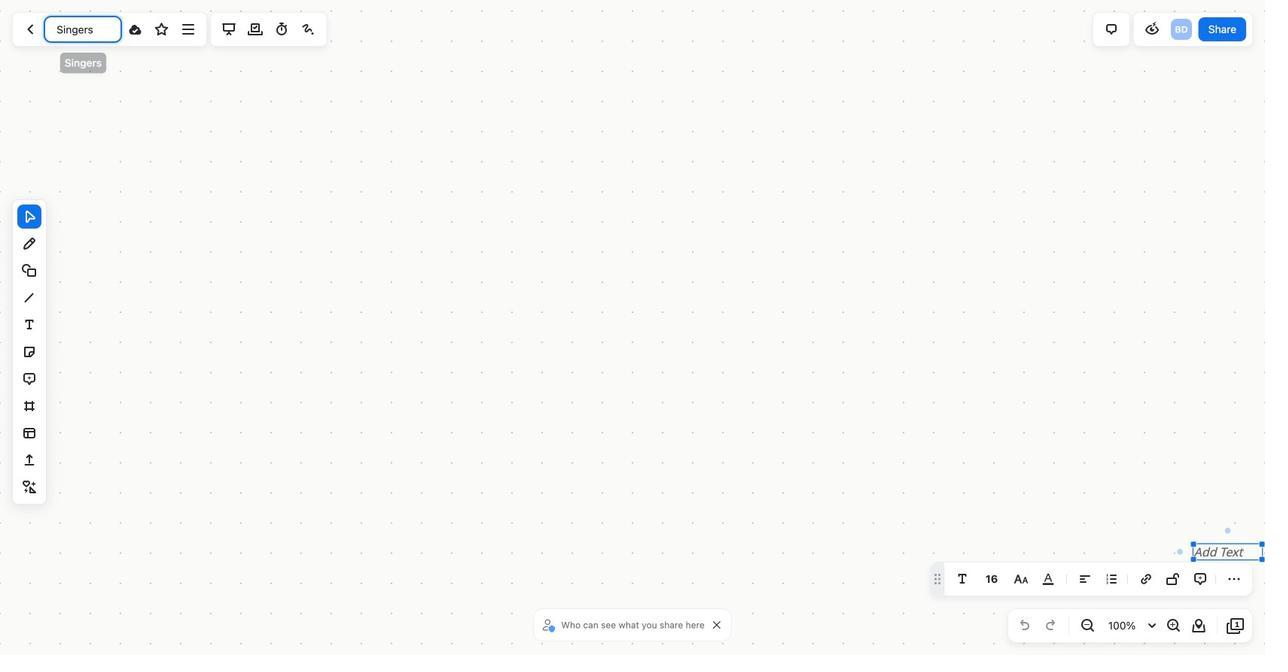Task type: describe. For each thing, give the bounding box(es) containing it.
1 menu item from the left
[[950, 568, 974, 592]]

vote image
[[246, 20, 264, 38]]

format styles image
[[1012, 571, 1030, 589]]

2 menu item from the left
[[1161, 568, 1185, 592]]

timer image
[[273, 20, 291, 38]]

3 menu item from the left
[[1188, 568, 1212, 592]]

close image
[[713, 622, 720, 630]]

zoom out image
[[1078, 618, 1096, 636]]

laser image
[[299, 20, 317, 38]]

more options image
[[179, 20, 197, 38]]

presentation image
[[220, 20, 238, 38]]



Task type: locate. For each thing, give the bounding box(es) containing it.
list image
[[1103, 571, 1121, 589]]

comment panel image
[[1102, 20, 1120, 38]]

pages image
[[1227, 618, 1245, 636]]

2 horizontal spatial menu item
[[1188, 568, 1212, 592]]

Document name text field
[[45, 17, 121, 41]]

menu item left format styles icon
[[950, 568, 974, 592]]

mini map image
[[1190, 618, 1208, 636]]

menu item up zoom in icon
[[1161, 568, 1185, 592]]

barb dwyer list item
[[1169, 17, 1194, 41]]

dashboard image
[[22, 20, 40, 38]]

1 horizontal spatial menu item
[[1161, 568, 1185, 592]]

0 horizontal spatial menu item
[[950, 568, 974, 592]]

zoom in image
[[1164, 618, 1182, 636]]

menu item up mini map image
[[1188, 568, 1212, 592]]

menu item
[[950, 568, 974, 592], [1161, 568, 1185, 592], [1188, 568, 1212, 592]]

list
[[1169, 17, 1194, 41]]



Task type: vqa. For each thing, say whether or not it's contained in the screenshot.
Mini Map icon
yes



